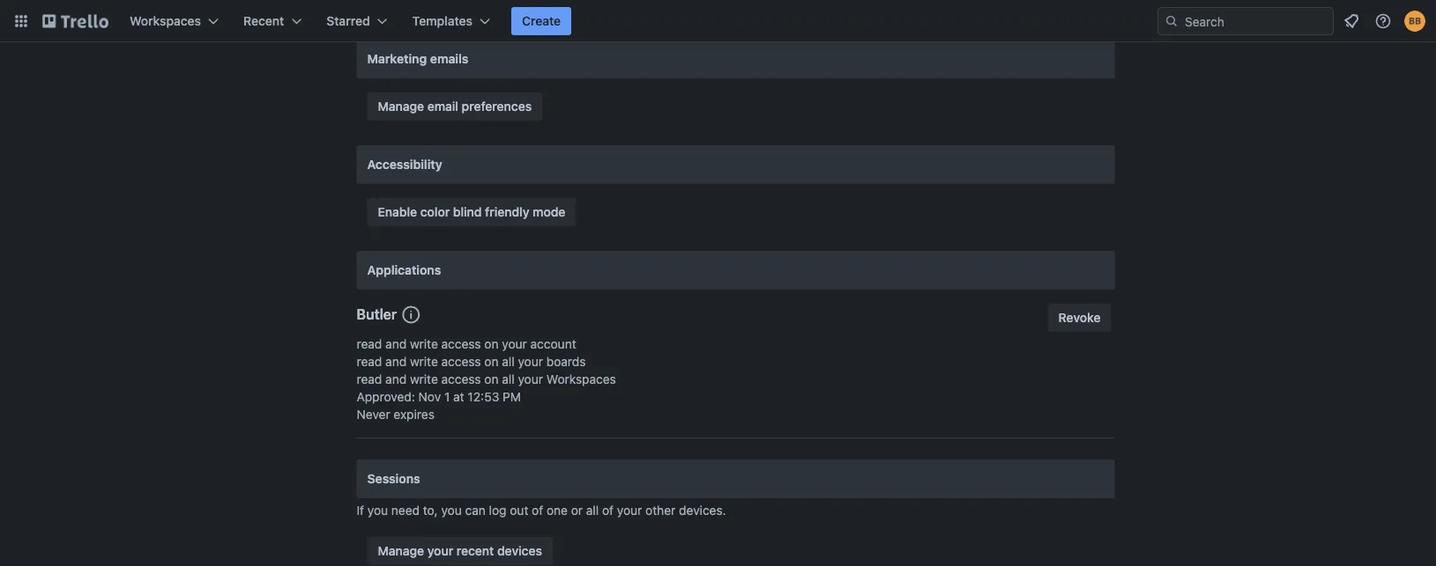 Task type: locate. For each thing, give the bounding box(es) containing it.
0 vertical spatial access
[[441, 337, 481, 352]]

workspaces inside read and write access on your account read and write access on all your boards read and write access on all your workspaces approved: nov 1 at 12:53 pm never expires
[[546, 373, 616, 387]]

0 horizontal spatial you
[[368, 504, 388, 518]]

pm
[[503, 390, 521, 405]]

0 horizontal spatial of
[[532, 504, 543, 518]]

primary element
[[0, 0, 1436, 42]]

1 vertical spatial read
[[357, 355, 382, 369]]

2 access from the top
[[441, 355, 481, 369]]

to,
[[423, 504, 438, 518]]

on
[[484, 337, 499, 352], [484, 355, 499, 369], [484, 373, 499, 387]]

devices
[[497, 544, 542, 559]]

2 and from the top
[[385, 355, 407, 369]]

write
[[410, 337, 438, 352], [410, 355, 438, 369], [410, 373, 438, 387]]

2 write from the top
[[410, 355, 438, 369]]

1 vertical spatial and
[[385, 355, 407, 369]]

applications
[[367, 263, 441, 278]]

of
[[532, 504, 543, 518], [602, 504, 614, 518]]

you right to,
[[441, 504, 462, 518]]

2 vertical spatial on
[[484, 373, 499, 387]]

manage for manage email preferences
[[378, 99, 424, 114]]

0 vertical spatial read
[[357, 337, 382, 352]]

create button
[[511, 7, 572, 35]]

enable
[[378, 205, 417, 220]]

12:53
[[468, 390, 499, 405]]

0 vertical spatial manage
[[378, 99, 424, 114]]

your down the account
[[518, 355, 543, 369]]

boards
[[546, 355, 586, 369]]

manage down need
[[378, 544, 424, 559]]

0 horizontal spatial workspaces
[[130, 14, 201, 28]]

1 manage from the top
[[378, 99, 424, 114]]

of right or
[[602, 504, 614, 518]]

all
[[502, 355, 515, 369], [502, 373, 515, 387], [586, 504, 599, 518]]

1 horizontal spatial you
[[441, 504, 462, 518]]

1
[[444, 390, 450, 405]]

2 vertical spatial read
[[357, 373, 382, 387]]

your
[[502, 337, 527, 352], [518, 355, 543, 369], [518, 373, 543, 387], [617, 504, 642, 518], [427, 544, 453, 559]]

1 on from the top
[[484, 337, 499, 352]]

you
[[368, 504, 388, 518], [441, 504, 462, 518]]

3 on from the top
[[484, 373, 499, 387]]

2 vertical spatial write
[[410, 373, 438, 387]]

1 vertical spatial workspaces
[[546, 373, 616, 387]]

2 read from the top
[[357, 355, 382, 369]]

recent
[[457, 544, 494, 559]]

create
[[522, 14, 561, 28]]

read
[[357, 337, 382, 352], [357, 355, 382, 369], [357, 373, 382, 387]]

1 vertical spatial on
[[484, 355, 499, 369]]

manage your recent devices
[[378, 544, 542, 559]]

1 vertical spatial write
[[410, 355, 438, 369]]

2 vertical spatial access
[[441, 373, 481, 387]]

1 vertical spatial manage
[[378, 544, 424, 559]]

0 vertical spatial on
[[484, 337, 499, 352]]

you right if on the left bottom of page
[[368, 504, 388, 518]]

2 vertical spatial all
[[586, 504, 599, 518]]

0 vertical spatial and
[[385, 337, 407, 352]]

friendly
[[485, 205, 530, 220]]

access
[[441, 337, 481, 352], [441, 355, 481, 369], [441, 373, 481, 387]]

marketing
[[367, 52, 427, 66]]

your left recent
[[427, 544, 453, 559]]

manage for manage your recent devices
[[378, 544, 424, 559]]

0 vertical spatial write
[[410, 337, 438, 352]]

of right the out
[[532, 504, 543, 518]]

1 of from the left
[[532, 504, 543, 518]]

workspaces
[[130, 14, 201, 28], [546, 373, 616, 387]]

1 horizontal spatial workspaces
[[546, 373, 616, 387]]

if
[[357, 504, 364, 518]]

0 vertical spatial workspaces
[[130, 14, 201, 28]]

starred
[[327, 14, 370, 28]]

devices.
[[679, 504, 726, 518]]

your inside 'link'
[[427, 544, 453, 559]]

1 read from the top
[[357, 337, 382, 352]]

butler
[[357, 306, 397, 323]]

1 you from the left
[[368, 504, 388, 518]]

1 vertical spatial access
[[441, 355, 481, 369]]

your left the account
[[502, 337, 527, 352]]

your up pm
[[518, 373, 543, 387]]

log
[[489, 504, 507, 518]]

2 vertical spatial and
[[385, 373, 407, 387]]

None button
[[1048, 304, 1111, 332]]

1 horizontal spatial of
[[602, 504, 614, 518]]

manage
[[378, 99, 424, 114], [378, 544, 424, 559]]

need
[[391, 504, 420, 518]]

manage left email
[[378, 99, 424, 114]]

manage inside 'link'
[[378, 544, 424, 559]]

approved:
[[357, 390, 415, 405]]

manage email preferences
[[378, 99, 532, 114]]

2 manage from the top
[[378, 544, 424, 559]]

and
[[385, 337, 407, 352], [385, 355, 407, 369], [385, 373, 407, 387]]

preferences
[[462, 99, 532, 114]]



Task type: vqa. For each thing, say whether or not it's contained in the screenshot.
Starred dropdown button
yes



Task type: describe. For each thing, give the bounding box(es) containing it.
2 you from the left
[[441, 504, 462, 518]]

marketing emails
[[367, 52, 469, 66]]

templates
[[412, 14, 473, 28]]

3 write from the top
[[410, 373, 438, 387]]

3 read from the top
[[357, 373, 382, 387]]

at
[[453, 390, 464, 405]]

account
[[530, 337, 576, 352]]

can
[[465, 504, 486, 518]]

2 on from the top
[[484, 355, 499, 369]]

sessions
[[367, 472, 420, 487]]

3 and from the top
[[385, 373, 407, 387]]

templates button
[[402, 7, 501, 35]]

color
[[420, 205, 450, 220]]

if you need to, you can log out of one or all of your other devices.
[[357, 504, 726, 518]]

0 vertical spatial all
[[502, 355, 515, 369]]

open information menu image
[[1375, 12, 1392, 30]]

read and write access on your account read and write access on all your boards read and write access on all your workspaces approved: nov 1 at 12:53 pm never expires
[[357, 337, 616, 422]]

emails
[[430, 52, 469, 66]]

nov
[[419, 390, 441, 405]]

3 access from the top
[[441, 373, 481, 387]]

manage your recent devices link
[[367, 538, 553, 566]]

recent
[[243, 14, 284, 28]]

back to home image
[[42, 7, 108, 35]]

never
[[357, 408, 390, 422]]

1 access from the top
[[441, 337, 481, 352]]

workspaces inside popup button
[[130, 14, 201, 28]]

1 and from the top
[[385, 337, 407, 352]]

2 of from the left
[[602, 504, 614, 518]]

expires
[[394, 408, 435, 422]]

or
[[571, 504, 583, 518]]

other
[[646, 504, 676, 518]]

starred button
[[316, 7, 398, 35]]

recent button
[[233, 7, 312, 35]]

1 vertical spatial all
[[502, 373, 515, 387]]

accessibility
[[367, 157, 442, 172]]

out
[[510, 504, 529, 518]]

manage email preferences link
[[367, 93, 542, 121]]

1 write from the top
[[410, 337, 438, 352]]

Search field
[[1179, 8, 1333, 34]]

blind
[[453, 205, 482, 220]]

enable color blind friendly mode
[[378, 205, 566, 220]]

enable color blind friendly mode link
[[367, 198, 576, 227]]

bob builder (bobbuilder40) image
[[1405, 11, 1426, 32]]

email
[[427, 99, 459, 114]]

workspaces button
[[119, 7, 229, 35]]

0 notifications image
[[1341, 11, 1362, 32]]

one
[[547, 504, 568, 518]]

mode
[[533, 205, 566, 220]]

search image
[[1165, 14, 1179, 28]]

your left other
[[617, 504, 642, 518]]



